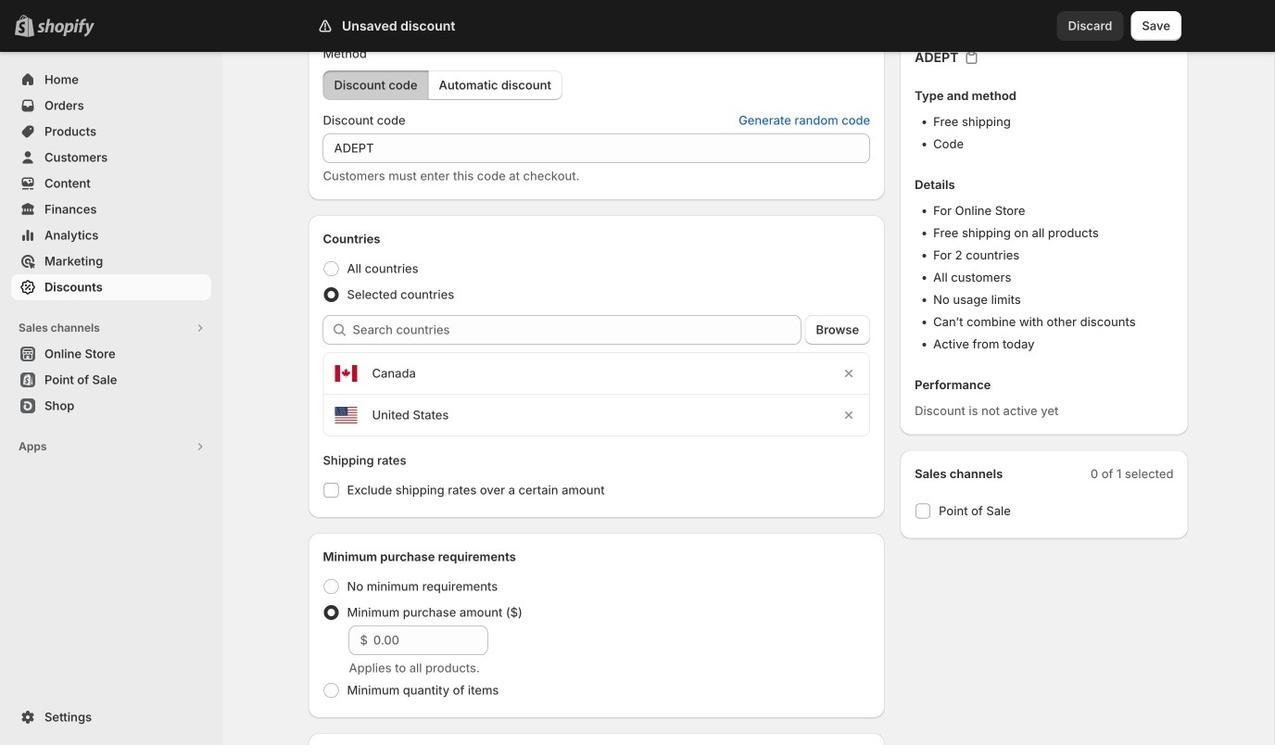 Task type: locate. For each thing, give the bounding box(es) containing it.
0.00 text field
[[373, 626, 488, 655]]

Search countries text field
[[353, 315, 801, 345]]

None text field
[[323, 133, 870, 163]]

shopify image
[[37, 18, 95, 37]]



Task type: vqa. For each thing, say whether or not it's contained in the screenshot.
0.00 text field
yes



